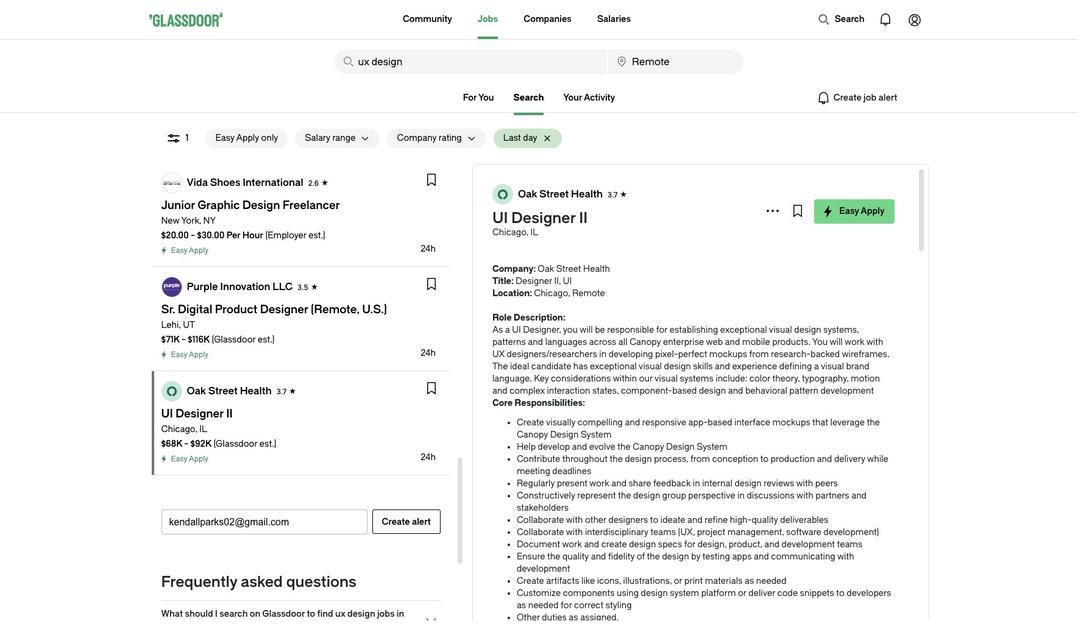 Task type: describe. For each thing, give the bounding box(es) containing it.
snippets
[[800, 588, 834, 598]]

- inside new york, ny $20.00 - $30.00 per hour (employer est.)
[[191, 230, 195, 241]]

design down pixel- at right bottom
[[664, 361, 691, 372]]

llc
[[273, 281, 293, 293]]

est.) for oak street health
[[260, 439, 276, 449]]

web
[[706, 337, 723, 347]]

responsible
[[607, 325, 654, 335]]

0 vertical spatial needed
[[756, 576, 787, 586]]

language.
[[492, 374, 532, 384]]

contribute
[[517, 454, 560, 464]]

design down systems
[[699, 386, 726, 396]]

0 vertical spatial oak
[[518, 188, 537, 200]]

purple
[[187, 281, 218, 293]]

rating
[[439, 133, 462, 143]]

designers
[[609, 515, 648, 525]]

design down illustrations,
[[641, 588, 668, 598]]

2 create from the top
[[517, 576, 544, 586]]

shoes
[[210, 177, 240, 188]]

in inside 'what should i search on glassdoor to find ux design jobs in'
[[397, 609, 404, 619]]

(glassdoor for innovation
[[212, 335, 256, 345]]

experience
[[732, 361, 777, 372]]

0 vertical spatial exceptional
[[720, 325, 767, 335]]

for you link
[[463, 91, 494, 105]]

while
[[867, 454, 888, 464]]

24h for health
[[421, 452, 436, 463]]

meeting
[[517, 466, 550, 477]]

0 vertical spatial will
[[580, 325, 593, 335]]

easy apply for vida shoes international
[[171, 246, 209, 255]]

ut
[[183, 320, 195, 330]]

and up peers
[[817, 454, 832, 464]]

core
[[492, 398, 513, 408]]

to left "production"
[[760, 454, 769, 464]]

design up share
[[625, 454, 652, 464]]

ii
[[579, 210, 588, 227]]

in up perspective
[[693, 478, 700, 489]]

- for oak street health
[[184, 439, 188, 449]]

oak street health for the topmost oak street health logo
[[518, 188, 603, 200]]

oak street health for oak street health logo in the jobs list 'element'
[[187, 385, 272, 397]]

app-
[[688, 417, 708, 428]]

with inside role description: as a ui designer, you will be responsible for establishing exceptional visual design systems, patterns and languages across all canopy enterprise web and mobile products. you will work with ux designers/researchers in developing pixel-perfect mockups from research-backed wireframes. the ideal candidate has exceptional visual design skills and experience defining a visual brand language. key considerations within our visual systems include: color theory, typography, motion and complex interaction states, component-based design and behavioral pattern development core responsibilities:
[[866, 337, 883, 347]]

document
[[517, 539, 560, 550]]

location:
[[492, 288, 532, 299]]

share
[[629, 478, 651, 489]]

(ux,
[[678, 527, 695, 538]]

i
[[215, 609, 218, 619]]

purple innovation llc
[[187, 281, 293, 293]]

development)
[[824, 527, 879, 538]]

oak inside the jobs list 'element'
[[187, 385, 206, 397]]

health for the topmost oak street health logo
[[571, 188, 603, 200]]

create visually compelling and responsive app-based interface mockups that leverage the canopy design system help develop and evolve the canopy design system contribute throughout the design process, from conception to production and delivery while meeting deadlines regularly present work and share feedback in internal design reviews with peers constructively represent the design group perspective in discussions with partners and stakeholders collaborate with other designers to ideate and refine high-quality deliverables collaborate with interdisciplinary teams (ux, project management, software development) document work and create design specs for design, product, and development teams ensure the quality and fidelity of the design by testing apps and communicating with development create artifacts like icons, illustrations, or print materials as needed customize components using design system platform or deliver code snippets to developers as needed for correct styling
[[517, 417, 891, 611]]

and right web
[[725, 337, 740, 347]]

0 horizontal spatial work
[[562, 539, 582, 550]]

easy apply button
[[814, 199, 894, 224]]

Location text field
[[864, 7, 870, 32]]

new
[[161, 216, 179, 226]]

responsibilities:
[[515, 398, 585, 408]]

using
[[617, 588, 639, 598]]

complex
[[510, 386, 545, 396]]

deadlines
[[552, 466, 591, 477]]

design down specs
[[662, 552, 689, 562]]

search button
[[812, 7, 871, 32]]

backed
[[811, 349, 840, 360]]

based inside role description: as a ui designer, you will be responsible for establishing exceptional visual design systems, patterns and languages across all canopy enterprise web and mobile products. you will work with ux designers/researchers in developing pixel-perfect mockups from research-backed wireframes. the ideal candidate has exceptional visual design skills and experience defining a visual brand language. key considerations within our visual systems include: color theory, typography, motion and complex interaction states, component-based design and behavioral pattern development core responsibilities:
[[672, 386, 697, 396]]

est.) for purple innovation llc
[[258, 335, 275, 345]]

2 vertical spatial canopy
[[633, 442, 664, 452]]

easy for oak street health
[[171, 455, 187, 463]]

search inside button
[[835, 14, 865, 24]]

perspective
[[688, 491, 735, 501]]

for you
[[463, 93, 494, 103]]

apply for international
[[189, 246, 209, 255]]

enterprise
[[663, 337, 704, 347]]

you inside role description: as a ui designer, you will be responsible for establishing exceptional visual design systems, patterns and languages across all canopy enterprise web and mobile products. you will work with ux designers/researchers in developing pixel-perfect mockups from research-backed wireframes. the ideal candidate has exceptional visual design skills and experience defining a visual brand language. key considerations within our visual systems include: color theory, typography, motion and complex interaction states, component-based design and behavioral pattern development core responsibilities:
[[812, 337, 828, 347]]

lehi, ut $71k - $116k (glassdoor est.)
[[161, 320, 275, 345]]

3.7 for the topmost oak street health logo
[[608, 191, 618, 199]]

none field search keyword
[[334, 49, 606, 74]]

with down development)
[[837, 552, 854, 562]]

group
[[662, 491, 686, 501]]

conception
[[712, 454, 758, 464]]

software
[[786, 527, 821, 538]]

2 vertical spatial for
[[561, 600, 572, 611]]

visual up products. in the right of the page
[[769, 325, 792, 335]]

lehi,
[[161, 320, 181, 330]]

of
[[637, 552, 645, 562]]

ux
[[492, 349, 505, 360]]

your activity link
[[563, 93, 615, 103]]

1 vertical spatial as
[[517, 600, 526, 611]]

has
[[573, 361, 588, 372]]

ui inside role description: as a ui designer, you will be responsible for establishing exceptional visual design systems, patterns and languages across all canopy enterprise web and mobile products. you will work with ux designers/researchers in developing pixel-perfect mockups from research-backed wireframes. the ideal candidate has exceptional visual design skills and experience defining a visual brand language. key considerations within our visual systems include: color theory, typography, motion and complex interaction states, component-based design and behavioral pattern development core responsibilities:
[[512, 325, 521, 335]]

management,
[[728, 527, 784, 538]]

0 vertical spatial oak street health logo image
[[493, 185, 512, 204]]

designer inside ui designer ii chicago, il
[[511, 210, 576, 227]]

frequently asked questions
[[161, 574, 356, 591]]

chicago, il $68k - $92k (glassdoor est.)
[[161, 424, 276, 449]]

ui inside company: oak street health title: designer ii, ui location: chicago, remote
[[563, 276, 572, 286]]

from inside role description: as a ui designer, you will be responsible for establishing exceptional visual design systems, patterns and languages across all canopy enterprise web and mobile products. you will work with ux designers/researchers in developing pixel-perfect mockups from research-backed wireframes. the ideal candidate has exceptional visual design skills and experience defining a visual brand language. key considerations within our visual systems include: color theory, typography, motion and complex interaction states, component-based design and behavioral pattern development core responsibilities:
[[749, 349, 769, 360]]

for inside role description: as a ui designer, you will be responsible for establishing exceptional visual design systems, patterns and languages across all canopy enterprise web and mobile products. you will work with ux designers/researchers in developing pixel-perfect mockups from research-backed wireframes. the ideal candidate has exceptional visual design skills and experience defining a visual brand language. key considerations within our visual systems include: color theory, typography, motion and complex interaction states, component-based design and behavioral pattern development core responsibilities:
[[656, 325, 668, 335]]

last day button
[[493, 129, 537, 148]]

evolve
[[589, 442, 615, 452]]

last
[[503, 133, 521, 143]]

(glassdoor for street
[[214, 439, 257, 449]]

chicago, inside ui designer ii chicago, il
[[492, 227, 528, 238]]

chicago, inside company: oak street health title: designer ii, ui location: chicago, remote
[[534, 288, 570, 299]]

1 horizontal spatial or
[[738, 588, 746, 598]]

designers/researchers
[[507, 349, 597, 360]]

est.) inside new york, ny $20.00 - $30.00 per hour (employer est.)
[[309, 230, 325, 241]]

title:
[[492, 276, 514, 286]]

1 button
[[156, 129, 198, 148]]

Search keyword field
[[334, 49, 606, 74]]

design inside 'what should i search on glassdoor to find ux design jobs in'
[[347, 609, 375, 619]]

that
[[812, 417, 828, 428]]

for
[[463, 93, 477, 103]]

to right the snippets
[[836, 588, 845, 598]]

your
[[563, 93, 582, 103]]

0 vertical spatial system
[[581, 430, 612, 440]]

1 vertical spatial development
[[782, 539, 835, 550]]

create
[[601, 539, 627, 550]]

code
[[777, 588, 798, 598]]

0 vertical spatial teams
[[651, 527, 676, 538]]

systems,
[[823, 325, 859, 335]]

vida shoes international
[[187, 177, 303, 188]]

health inside company: oak street health title: designer ii, ui location: chicago, remote
[[583, 264, 610, 274]]

1 horizontal spatial quality
[[752, 515, 778, 525]]

1 vertical spatial canopy
[[517, 430, 548, 440]]

designer inside company: oak street health title: designer ii, ui location: chicago, remote
[[516, 276, 552, 286]]

across
[[589, 337, 616, 347]]

1 vertical spatial exceptional
[[590, 361, 637, 372]]

easy apply for purple innovation llc
[[171, 350, 209, 359]]

and left responsive
[[625, 417, 640, 428]]

company:
[[492, 264, 536, 274]]

the right of
[[647, 552, 660, 562]]

canopy inside role description: as a ui designer, you will be responsible for establishing exceptional visual design systems, patterns and languages across all canopy enterprise web and mobile products. you will work with ux designers/researchers in developing pixel-perfect mockups from research-backed wireframes. the ideal candidate has exceptional visual design skills and experience defining a visual brand language. key considerations within our visual systems include: color theory, typography, motion and complex interaction states, component-based design and behavioral pattern development core responsibilities:
[[630, 337, 661, 347]]

only
[[261, 133, 278, 143]]

based inside create visually compelling and responsive app-based interface mockups that leverage the canopy design system help develop and evolve the canopy design system contribute throughout the design process, from conception to production and delivery while meeting deadlines regularly present work and share feedback in internal design reviews with peers constructively represent the design group perspective in discussions with partners and stakeholders collaborate with other designers to ideate and refine high-quality deliverables collaborate with interdisciplinary teams (ux, project management, software development) document work and create design specs for design, product, and development teams ensure the quality and fidelity of the design by testing apps and communicating with development create artifacts like icons, illustrations, or print materials as needed customize components using design system platform or deliver code snippets to developers as needed for correct styling
[[708, 417, 732, 428]]

ensure
[[517, 552, 545, 562]]

Enter email address email field
[[162, 510, 367, 534]]

Search location field
[[608, 49, 743, 74]]

salaries
[[597, 14, 631, 24]]

role
[[492, 313, 512, 323]]

health for oak street health logo in the jobs list 'element'
[[240, 385, 272, 397]]

0 vertical spatial design
[[550, 430, 579, 440]]

oak street health logo image inside the jobs list 'element'
[[162, 382, 181, 401]]

reviews
[[764, 478, 794, 489]]

our
[[639, 374, 653, 384]]

the right leverage
[[867, 417, 880, 428]]

community link
[[403, 0, 452, 39]]

street for oak street health logo in the jobs list 'element'
[[208, 385, 238, 397]]

1 horizontal spatial as
[[745, 576, 754, 586]]

0 vertical spatial you
[[478, 93, 494, 103]]

behavioral
[[745, 386, 787, 396]]

ii,
[[554, 276, 561, 286]]

community
[[403, 14, 452, 24]]

international
[[243, 177, 303, 188]]

peers
[[815, 478, 838, 489]]

and down designer,
[[528, 337, 543, 347]]

design up products. in the right of the page
[[794, 325, 821, 335]]

wireframes.
[[842, 349, 889, 360]]

company rating
[[397, 133, 462, 143]]

2 horizontal spatial for
[[684, 539, 696, 550]]

from inside create visually compelling and responsive app-based interface mockups that leverage the canopy design system help develop and evolve the canopy design system contribute throughout the design process, from conception to production and delivery while meeting deadlines regularly present work and share feedback in internal design reviews with peers constructively represent the design group perspective in discussions with partners and stakeholders collaborate with other designers to ideate and refine high-quality deliverables collaborate with interdisciplinary teams (ux, project management, software development) document work and create design specs for design, product, and development teams ensure the quality and fidelity of the design by testing apps and communicating with development create artifacts like icons, illustrations, or print materials as needed customize components using design system platform or deliver code snippets to developers as needed for correct styling
[[691, 454, 710, 464]]

and down create
[[591, 552, 606, 562]]

and left share
[[611, 478, 627, 489]]

your activity
[[563, 93, 615, 103]]

oak inside company: oak street health title: designer ii, ui location: chicago, remote
[[538, 264, 554, 274]]

partners
[[816, 491, 849, 501]]

2 vertical spatial development
[[517, 564, 570, 574]]

role description: as a ui designer, you will be responsible for establishing exceptional visual design systems, patterns and languages across all canopy enterprise web and mobile products. you will work with ux designers/researchers in developing pixel-perfect mockups from research-backed wireframes. the ideal candidate has exceptional visual design skills and experience defining a visual brand language. key considerations within our visual systems include: color theory, typography, motion and complex interaction states, component-based design and behavioral pattern development core responsibilities:
[[492, 313, 889, 408]]

1 vertical spatial quality
[[562, 552, 589, 562]]

artifacts
[[546, 576, 579, 586]]

with up deliverables
[[797, 491, 814, 501]]

search link
[[514, 93, 544, 103]]

interdisciplinary
[[585, 527, 648, 538]]

1 create from the top
[[517, 417, 544, 428]]

visual up typography,
[[821, 361, 844, 372]]



Task type: locate. For each thing, give the bounding box(es) containing it.
1 horizontal spatial oak street health logo image
[[493, 185, 512, 204]]

development inside role description: as a ui designer, you will be responsible for establishing exceptional visual design systems, patterns and languages across all canopy enterprise web and mobile products. you will work with ux designers/researchers in developing pixel-perfect mockups from research-backed wireframes. the ideal candidate has exceptional visual design skills and experience defining a visual brand language. key considerations within our visual systems include: color theory, typography, motion and complex interaction states, component-based design and behavioral pattern development core responsibilities:
[[821, 386, 874, 396]]

24h for llc
[[421, 348, 436, 358]]

create
[[517, 417, 544, 428], [517, 576, 544, 586]]

in up the high- on the right bottom
[[738, 491, 745, 501]]

3.7 inside the jobs list 'element'
[[277, 388, 287, 396]]

to left find
[[307, 609, 315, 619]]

exceptional up mobile
[[720, 325, 767, 335]]

the down share
[[618, 491, 631, 501]]

3.7
[[608, 191, 618, 199], [277, 388, 287, 396]]

easy
[[215, 133, 234, 143], [839, 206, 859, 216], [171, 246, 187, 255], [171, 350, 187, 359], [171, 455, 187, 463]]

asked
[[241, 574, 283, 591]]

street up the chicago, il $68k - $92k (glassdoor est.)
[[208, 385, 238, 397]]

1 vertical spatial needed
[[528, 600, 559, 611]]

1 horizontal spatial chicago,
[[492, 227, 528, 238]]

0 horizontal spatial quality
[[562, 552, 589, 562]]

0 horizontal spatial oak street health logo image
[[162, 382, 181, 401]]

0 horizontal spatial ui
[[492, 210, 508, 227]]

components
[[563, 588, 615, 598]]

0 horizontal spatial or
[[674, 576, 682, 586]]

with up the wireframes.
[[866, 337, 883, 347]]

2 horizontal spatial ui
[[563, 276, 572, 286]]

1 horizontal spatial for
[[656, 325, 668, 335]]

1 horizontal spatial work
[[590, 478, 609, 489]]

0 vertical spatial from
[[749, 349, 769, 360]]

0 vertical spatial 3.7
[[608, 191, 618, 199]]

you up backed
[[812, 337, 828, 347]]

1 horizontal spatial exceptional
[[720, 325, 767, 335]]

1 horizontal spatial based
[[708, 417, 732, 428]]

the down evolve
[[610, 454, 623, 464]]

0 vertical spatial 24h
[[421, 244, 436, 254]]

will left be in the right of the page
[[580, 325, 593, 335]]

oak street health logo image
[[493, 185, 512, 204], [162, 382, 181, 401]]

system
[[581, 430, 612, 440], [697, 442, 728, 452]]

il up company: on the left of the page
[[531, 227, 538, 238]]

needed up deliver
[[756, 576, 787, 586]]

oak street health inside the jobs list 'element'
[[187, 385, 272, 397]]

vida shoes international logo image
[[162, 173, 181, 193]]

0 horizontal spatial you
[[478, 93, 494, 103]]

chicago, up $68k at the left
[[161, 424, 197, 435]]

1 vertical spatial 24h
[[421, 348, 436, 358]]

1 horizontal spatial oak street health
[[518, 188, 603, 200]]

internal
[[702, 478, 733, 489]]

1 vertical spatial system
[[697, 442, 728, 452]]

0 horizontal spatial exceptional
[[590, 361, 637, 372]]

for down (ux,
[[684, 539, 696, 550]]

system down compelling
[[581, 430, 612, 440]]

0 vertical spatial a
[[505, 325, 510, 335]]

est.)
[[309, 230, 325, 241], [258, 335, 275, 345], [260, 439, 276, 449]]

needed down 'customize'
[[528, 600, 559, 611]]

easy apply
[[839, 206, 885, 216], [171, 246, 209, 255], [171, 350, 209, 359], [171, 455, 209, 463]]

apply for health
[[189, 455, 209, 463]]

and right 'partners'
[[852, 491, 867, 501]]

3.5
[[297, 283, 308, 292]]

1 vertical spatial designer
[[516, 276, 552, 286]]

easy apply for oak street health
[[171, 455, 209, 463]]

high-
[[730, 515, 752, 525]]

1 vertical spatial oak street health
[[187, 385, 272, 397]]

help
[[517, 442, 536, 452]]

and left create
[[584, 539, 599, 550]]

apps
[[732, 552, 752, 562]]

24h for international
[[421, 244, 436, 254]]

in down across
[[599, 349, 607, 360]]

chicago, inside the chicago, il $68k - $92k (glassdoor est.)
[[161, 424, 197, 435]]

3 24h from the top
[[421, 452, 436, 463]]

0 vertical spatial health
[[571, 188, 603, 200]]

considerations
[[551, 374, 611, 384]]

collaborate down stakeholders
[[517, 515, 564, 525]]

project
[[697, 527, 725, 538]]

health
[[571, 188, 603, 200], [583, 264, 610, 274], [240, 385, 272, 397]]

1 none field from the left
[[334, 49, 606, 74]]

1 vertical spatial collaborate
[[517, 527, 564, 538]]

1 horizontal spatial a
[[814, 361, 819, 372]]

to left ideate at the right bottom of page
[[650, 515, 658, 525]]

1 24h from the top
[[421, 244, 436, 254]]

1 horizontal spatial mockups
[[772, 417, 810, 428]]

1 vertical spatial chicago,
[[534, 288, 570, 299]]

2 collaborate from the top
[[517, 527, 564, 538]]

1 horizontal spatial ui
[[512, 325, 521, 335]]

what should i search on glassdoor to find ux design jobs in
[[161, 609, 404, 621]]

design down share
[[633, 491, 660, 501]]

salaries link
[[597, 0, 631, 39]]

0 horizontal spatial oak
[[187, 385, 206, 397]]

(glassdoor right "$92k"
[[214, 439, 257, 449]]

skills
[[693, 361, 713, 372]]

and down include:
[[728, 386, 743, 396]]

2.6
[[308, 179, 319, 188]]

0 vertical spatial or
[[674, 576, 682, 586]]

- inside the chicago, il $68k - $92k (glassdoor est.)
[[184, 439, 188, 449]]

- right $71k
[[182, 335, 186, 345]]

in right 'jobs'
[[397, 609, 404, 619]]

apply
[[236, 133, 259, 143], [861, 206, 885, 216], [189, 246, 209, 255], [189, 350, 209, 359], [189, 455, 209, 463]]

process,
[[654, 454, 688, 464]]

health up ii
[[571, 188, 603, 200]]

0 horizontal spatial 3.7
[[277, 388, 287, 396]]

collaborate up the document
[[517, 527, 564, 538]]

1 horizontal spatial design
[[666, 442, 695, 452]]

create up 'customize'
[[517, 576, 544, 586]]

work up the wireframes.
[[845, 337, 865, 347]]

chicago, down ii,
[[534, 288, 570, 299]]

range
[[332, 133, 356, 143]]

0 vertical spatial oak street health
[[518, 188, 603, 200]]

1 vertical spatial 3.7
[[277, 388, 287, 396]]

design up process,
[[666, 442, 695, 452]]

design right ux
[[347, 609, 375, 619]]

icons,
[[597, 576, 621, 586]]

mockups left that
[[772, 417, 810, 428]]

development down motion
[[821, 386, 874, 396]]

0 vertical spatial as
[[745, 576, 754, 586]]

companies
[[524, 14, 572, 24]]

should
[[185, 609, 213, 619]]

jobs
[[478, 14, 498, 24]]

design,
[[698, 539, 727, 550]]

apply for llc
[[189, 350, 209, 359]]

0 horizontal spatial based
[[672, 386, 697, 396]]

canopy up developing
[[630, 337, 661, 347]]

2 vertical spatial chicago,
[[161, 424, 197, 435]]

0 vertical spatial chicago,
[[492, 227, 528, 238]]

0 horizontal spatial none field
[[334, 49, 606, 74]]

correct
[[574, 600, 603, 611]]

none field "search location"
[[608, 49, 743, 74]]

jobs list element
[[151, 0, 450, 475]]

a down backed
[[814, 361, 819, 372]]

1 vertical spatial based
[[708, 417, 732, 428]]

teams up specs
[[651, 527, 676, 538]]

easy for vida shoes international
[[171, 246, 187, 255]]

0 vertical spatial mockups
[[709, 349, 747, 360]]

est.) inside the chicago, il $68k - $92k (glassdoor est.)
[[260, 439, 276, 449]]

est.) inside lehi, ut $71k - $116k (glassdoor est.)
[[258, 335, 275, 345]]

on
[[250, 609, 260, 619]]

and up include:
[[715, 361, 730, 372]]

purple innovation llc logo image
[[162, 277, 181, 297]]

present
[[557, 478, 588, 489]]

discussions
[[747, 491, 795, 501]]

languages
[[545, 337, 587, 347]]

2 24h from the top
[[421, 348, 436, 358]]

work
[[845, 337, 865, 347], [590, 478, 609, 489], [562, 539, 582, 550]]

collaborate
[[517, 515, 564, 525], [517, 527, 564, 538]]

0 vertical spatial designer
[[511, 210, 576, 227]]

0 vertical spatial work
[[845, 337, 865, 347]]

2 vertical spatial street
[[208, 385, 238, 397]]

- for purple innovation llc
[[182, 335, 186, 345]]

1 vertical spatial oak
[[538, 264, 554, 274]]

il inside the chicago, il $68k - $92k (glassdoor est.)
[[199, 424, 207, 435]]

street up ii,
[[556, 264, 581, 274]]

1 horizontal spatial will
[[830, 337, 843, 347]]

the right evolve
[[618, 442, 631, 452]]

in
[[599, 349, 607, 360], [693, 478, 700, 489], [738, 491, 745, 501], [397, 609, 404, 619]]

exceptional
[[720, 325, 767, 335], [590, 361, 637, 372]]

canopy up process,
[[633, 442, 664, 452]]

products.
[[772, 337, 810, 347]]

delivery
[[834, 454, 865, 464]]

oak street health logo image down $71k
[[162, 382, 181, 401]]

york,
[[181, 216, 201, 226]]

1 horizontal spatial from
[[749, 349, 769, 360]]

3.7 for oak street health logo in the jobs list 'element'
[[277, 388, 287, 396]]

$68k
[[161, 439, 182, 449]]

refine
[[705, 515, 728, 525]]

0 vertical spatial canopy
[[630, 337, 661, 347]]

1 vertical spatial -
[[182, 335, 186, 345]]

as down 'customize'
[[517, 600, 526, 611]]

establishing
[[670, 325, 718, 335]]

0 vertical spatial based
[[672, 386, 697, 396]]

ui
[[492, 210, 508, 227], [563, 276, 572, 286], [512, 325, 521, 335]]

a right the as
[[505, 325, 510, 335]]

vida
[[187, 177, 208, 188]]

perfect
[[678, 349, 707, 360]]

1 vertical spatial oak street health logo image
[[162, 382, 181, 401]]

regularly
[[517, 478, 555, 489]]

and up core
[[492, 386, 508, 396]]

1 horizontal spatial il
[[531, 227, 538, 238]]

street inside company: oak street health title: designer ii, ui location: chicago, remote
[[556, 264, 581, 274]]

0 vertical spatial -
[[191, 230, 195, 241]]

work inside role description: as a ui designer, you will be responsible for establishing exceptional visual design systems, patterns and languages across all canopy enterprise web and mobile products. you will work with ux designers/researchers in developing pixel-perfect mockups from research-backed wireframes. the ideal candidate has exceptional visual design skills and experience defining a visual brand language. key considerations within our visual systems include: color theory, typography, motion and complex interaction states, component-based design and behavioral pattern development core responsibilities:
[[845, 337, 865, 347]]

design up of
[[629, 539, 656, 550]]

0 vertical spatial ui
[[492, 210, 508, 227]]

chicago, up company: on the left of the page
[[492, 227, 528, 238]]

1 vertical spatial or
[[738, 588, 746, 598]]

theory,
[[772, 374, 800, 384]]

will down systems,
[[830, 337, 843, 347]]

for up pixel- at right bottom
[[656, 325, 668, 335]]

0 vertical spatial est.)
[[309, 230, 325, 241]]

or
[[674, 576, 682, 586], [738, 588, 746, 598]]

2 vertical spatial work
[[562, 539, 582, 550]]

quality up management,
[[752, 515, 778, 525]]

street up ui designer ii chicago, il
[[539, 188, 569, 200]]

oak up the chicago, il $68k - $92k (glassdoor est.)
[[187, 385, 206, 397]]

il up "$92k"
[[199, 424, 207, 435]]

oak street health logo image up ui designer ii chicago, il
[[493, 185, 512, 204]]

in inside role description: as a ui designer, you will be responsible for establishing exceptional visual design systems, patterns and languages across all canopy enterprise web and mobile products. you will work with ux designers/researchers in developing pixel-perfect mockups from research-backed wireframes. the ideal candidate has exceptional visual design skills and experience defining a visual brand language. key considerations within our visual systems include: color theory, typography, motion and complex interaction states, component-based design and behavioral pattern development core responsibilities:
[[599, 349, 607, 360]]

salary range button
[[295, 129, 356, 148]]

candidate
[[531, 361, 571, 372]]

system up conception
[[697, 442, 728, 452]]

mockups inside create visually compelling and responsive app-based interface mockups that leverage the canopy design system help develop and evolve the canopy design system contribute throughout the design process, from conception to production and delivery while meeting deadlines regularly present work and share feedback in internal design reviews with peers constructively represent the design group perspective in discussions with partners and stakeholders collaborate with other designers to ideate and refine high-quality deliverables collaborate with interdisciplinary teams (ux, project management, software development) document work and create design specs for design, product, and development teams ensure the quality and fidelity of the design by testing apps and communicating with development create artifacts like icons, illustrations, or print materials as needed customize components using design system platform or deliver code snippets to developers as needed for correct styling
[[772, 417, 810, 428]]

1 vertical spatial work
[[590, 478, 609, 489]]

and up (ux,
[[687, 515, 703, 525]]

or left deliver
[[738, 588, 746, 598]]

0 horizontal spatial needed
[[528, 600, 559, 611]]

as
[[492, 325, 503, 335]]

designer left ii
[[511, 210, 576, 227]]

ny
[[203, 216, 216, 226]]

the
[[867, 417, 880, 428], [618, 442, 631, 452], [610, 454, 623, 464], [618, 491, 631, 501], [547, 552, 560, 562], [647, 552, 660, 562]]

teams down development)
[[837, 539, 863, 550]]

teams
[[651, 527, 676, 538], [837, 539, 863, 550]]

illustrations,
[[623, 576, 672, 586]]

include:
[[716, 374, 747, 384]]

to inside 'what should i search on glassdoor to find ux design jobs in'
[[307, 609, 315, 619]]

deliverables
[[780, 515, 828, 525]]

2 none field from the left
[[608, 49, 743, 74]]

1 collaborate from the top
[[517, 515, 564, 525]]

ux
[[335, 609, 345, 619]]

remote
[[572, 288, 605, 299]]

ui up patterns
[[512, 325, 521, 335]]

interaction
[[547, 386, 590, 396]]

0 horizontal spatial search
[[514, 93, 544, 103]]

$116k
[[188, 335, 210, 345]]

patterns
[[492, 337, 526, 347]]

company
[[397, 133, 437, 143]]

visual up our
[[639, 361, 662, 372]]

design down visually
[[550, 430, 579, 440]]

questions
[[286, 574, 356, 591]]

street
[[539, 188, 569, 200], [556, 264, 581, 274], [208, 385, 238, 397]]

with left other
[[566, 515, 583, 525]]

work up the represent
[[590, 478, 609, 489]]

design
[[794, 325, 821, 335], [664, 361, 691, 372], [699, 386, 726, 396], [625, 454, 652, 464], [735, 478, 762, 489], [633, 491, 660, 501], [629, 539, 656, 550], [662, 552, 689, 562], [641, 588, 668, 598], [347, 609, 375, 619]]

1 vertical spatial street
[[556, 264, 581, 274]]

(glassdoor inside the chicago, il $68k - $92k (glassdoor est.)
[[214, 439, 257, 449]]

1 horizontal spatial none field
[[608, 49, 743, 74]]

2 horizontal spatial work
[[845, 337, 865, 347]]

1 horizontal spatial you
[[812, 337, 828, 347]]

il inside ui designer ii chicago, il
[[531, 227, 538, 238]]

1 vertical spatial (glassdoor
[[214, 439, 257, 449]]

leverage
[[830, 417, 865, 428]]

and up throughout
[[572, 442, 587, 452]]

24h
[[421, 244, 436, 254], [421, 348, 436, 358], [421, 452, 436, 463]]

1 vertical spatial design
[[666, 442, 695, 452]]

or up system
[[674, 576, 682, 586]]

what
[[161, 609, 183, 619]]

mockups inside role description: as a ui designer, you will be responsible for establishing exceptional visual design systems, patterns and languages across all canopy enterprise web and mobile products. you will work with ux designers/researchers in developing pixel-perfect mockups from research-backed wireframes. the ideal candidate has exceptional visual design skills and experience defining a visual brand language. key considerations within our visual systems include: color theory, typography, motion and complex interaction states, component-based design and behavioral pattern development core responsibilities:
[[709, 349, 747, 360]]

0 vertical spatial collaborate
[[517, 515, 564, 525]]

development down ensure
[[517, 564, 570, 574]]

with down stakeholders
[[566, 527, 583, 538]]

constructively
[[517, 491, 575, 501]]

and right the apps
[[754, 552, 769, 562]]

(glassdoor inside lehi, ut $71k - $116k (glassdoor est.)
[[212, 335, 256, 345]]

motion
[[851, 374, 880, 384]]

from down mobile
[[749, 349, 769, 360]]

- inside lehi, ut $71k - $116k (glassdoor est.)
[[182, 335, 186, 345]]

salary
[[305, 133, 330, 143]]

health inside the jobs list 'element'
[[240, 385, 272, 397]]

0 vertical spatial (glassdoor
[[212, 335, 256, 345]]

based left interface
[[708, 417, 732, 428]]

1 horizontal spatial system
[[697, 442, 728, 452]]

canopy up help
[[517, 430, 548, 440]]

2 vertical spatial health
[[240, 385, 272, 397]]

street inside the jobs list 'element'
[[208, 385, 238, 397]]

0 horizontal spatial chicago,
[[161, 424, 197, 435]]

ui inside ui designer ii chicago, il
[[492, 210, 508, 227]]

easy for purple innovation llc
[[171, 350, 187, 359]]

company: oak street health title: designer ii, ui location: chicago, remote
[[492, 264, 610, 299]]

visual right our
[[655, 374, 678, 384]]

0 horizontal spatial from
[[691, 454, 710, 464]]

with left peers
[[796, 478, 813, 489]]

- down york,
[[191, 230, 195, 241]]

and down management,
[[764, 539, 780, 550]]

0 horizontal spatial a
[[505, 325, 510, 335]]

work right the document
[[562, 539, 582, 550]]

print
[[684, 576, 703, 586]]

2 vertical spatial ui
[[512, 325, 521, 335]]

create up help
[[517, 417, 544, 428]]

street for the topmost oak street health logo
[[539, 188, 569, 200]]

the down the document
[[547, 552, 560, 562]]

design up discussions
[[735, 478, 762, 489]]

oak street health up ii
[[518, 188, 603, 200]]

0 horizontal spatial for
[[561, 600, 572, 611]]

from right process,
[[691, 454, 710, 464]]

1 vertical spatial teams
[[837, 539, 863, 550]]

other
[[585, 515, 606, 525]]

mockups down web
[[709, 349, 747, 360]]

1 vertical spatial from
[[691, 454, 710, 464]]

1 vertical spatial search
[[514, 93, 544, 103]]

easy apply inside button
[[839, 206, 885, 216]]

None field
[[334, 49, 606, 74], [608, 49, 743, 74]]

1 horizontal spatial 3.7
[[608, 191, 618, 199]]

0 horizontal spatial system
[[581, 430, 612, 440]]

deliver
[[749, 588, 775, 598]]

what should i search on glassdoor to find ux design jobs in button
[[161, 608, 441, 621]]

companies link
[[524, 0, 572, 39]]

oak right company: on the left of the page
[[538, 264, 554, 274]]

1 vertical spatial a
[[814, 361, 819, 372]]

based
[[672, 386, 697, 396], [708, 417, 732, 428]]

0 vertical spatial il
[[531, 227, 538, 238]]

as up deliver
[[745, 576, 754, 586]]

2 horizontal spatial oak
[[538, 264, 554, 274]]

0 vertical spatial for
[[656, 325, 668, 335]]

you right for
[[478, 93, 494, 103]]

2 vertical spatial -
[[184, 439, 188, 449]]



Task type: vqa. For each thing, say whether or not it's contained in the screenshot.
middle -
yes



